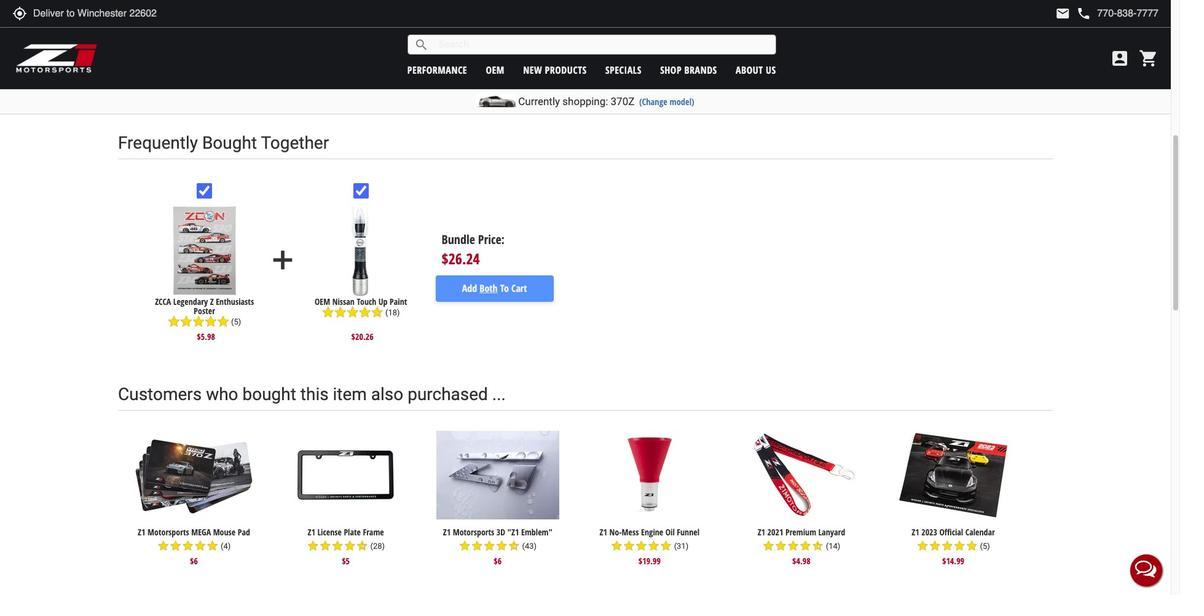 Task type: vqa. For each thing, say whether or not it's contained in the screenshot.


Task type: describe. For each thing, give the bounding box(es) containing it.
us
[[766, 63, 776, 77]]

lanyard
[[819, 526, 845, 538]]

bundle price: $26.24
[[442, 231, 505, 269]]

also
[[371, 384, 403, 404]]

currently
[[518, 95, 560, 108]]

add for add both to cart
[[462, 282, 477, 295]]

currently shopping: 370z (change model)
[[518, 95, 695, 108]]

this
[[301, 384, 329, 404]]

emblem"
[[521, 526, 553, 538]]

performance link
[[407, 63, 467, 77]]

(31)
[[674, 541, 689, 551]]

zcca
[[155, 296, 171, 307]]

funnel
[[677, 526, 700, 538]]

frame
[[363, 526, 384, 538]]

$19.99
[[639, 555, 661, 567]]

...
[[492, 384, 506, 404]]

$6 for star_half
[[494, 555, 502, 567]]

z1 for star
[[600, 526, 607, 538]]

shopping_cart
[[1139, 49, 1159, 68]]

oem for oem nissan touch up paint star star star star star_half (18)
[[315, 296, 330, 307]]

oem for oem
[[486, 63, 505, 77]]

bundle
[[442, 231, 475, 248]]

nissan
[[332, 296, 355, 307]]

list
[[1086, 5, 1098, 16]]

my_location
[[12, 6, 27, 21]]

bought
[[202, 133, 257, 153]]

new products link
[[523, 63, 587, 77]]

z1 for (4)
[[138, 526, 145, 538]]

legendary
[[173, 296, 208, 307]]

shop
[[660, 63, 682, 77]]

purchased
[[408, 384, 488, 404]]

(4)
[[221, 541, 231, 551]]

motorsports for star_half
[[453, 526, 495, 538]]

license
[[318, 526, 342, 538]]

$5
[[342, 555, 350, 567]]

shopping:
[[563, 95, 608, 108]]

$26.24
[[442, 248, 480, 269]]

phone
[[1077, 6, 1092, 21]]

add to wish list
[[1043, 5, 1098, 16]]

$4.98
[[793, 555, 811, 567]]

account_box link
[[1107, 49, 1133, 68]]

mail
[[1056, 6, 1071, 21]]

z1 for (43)
[[443, 526, 451, 538]]

new
[[523, 63, 542, 77]]

(change model) link
[[639, 96, 695, 108]]

add
[[267, 245, 298, 276]]

star_half inside "oem nissan touch up paint star star star star star_half (18)"
[[371, 306, 383, 319]]

(18)
[[385, 308, 400, 317]]

about us
[[736, 63, 776, 77]]

z1 no-mess engine oil funnel star star star star star (31) $19.99
[[600, 526, 700, 567]]

(5) inside z1 2023 official calendar star star star star star (5) $14.99
[[980, 541, 990, 551]]

z1 motorsports 3d "z1 emblem" star star star star star_half (43) $6
[[443, 526, 553, 567]]

z1 for $4.98
[[758, 526, 766, 538]]

$5.98
[[197, 331, 215, 343]]

z
[[210, 296, 214, 307]]

motorsports for star
[[148, 526, 189, 538]]

official
[[940, 526, 964, 538]]

up
[[379, 296, 388, 307]]

customers
[[118, 384, 202, 404]]

oil
[[666, 526, 675, 538]]

add both to cart
[[462, 282, 527, 295]]

mess
[[622, 526, 639, 538]]



Task type: locate. For each thing, give the bounding box(es) containing it.
1 z1 from the left
[[138, 526, 145, 538]]

1 motorsports from the left
[[148, 526, 189, 538]]

1 vertical spatial oem
[[315, 296, 330, 307]]

0 horizontal spatial $6
[[190, 555, 198, 567]]

shop brands
[[660, 63, 717, 77]]

star_half left (14) on the bottom right
[[812, 540, 824, 552]]

1 $6 from the left
[[190, 555, 198, 567]]

z1 left 2023
[[912, 526, 920, 538]]

1 horizontal spatial add
[[1043, 5, 1056, 16]]

0 vertical spatial add
[[1043, 5, 1056, 16]]

1 vertical spatial add
[[462, 282, 477, 295]]

products
[[545, 63, 587, 77]]

phone link
[[1077, 6, 1159, 21]]

$14.99
[[942, 555, 965, 567]]

mega
[[191, 526, 211, 538]]

add left both
[[462, 282, 477, 295]]

to
[[1058, 5, 1066, 16]]

2 motorsports from the left
[[453, 526, 495, 538]]

z1 inside z1 license plate frame star star star star star_half (28) $5
[[308, 526, 315, 538]]

z1 left license
[[308, 526, 315, 538]]

new products
[[523, 63, 587, 77]]

(change
[[639, 96, 668, 108]]

z1 left 2021 in the bottom of the page
[[758, 526, 766, 538]]

star_half left (28)
[[356, 540, 368, 552]]

5 z1 from the left
[[758, 526, 766, 538]]

paint
[[390, 296, 407, 307]]

z1 inside z1 motorsports mega mouse pad star star star star star (4) $6
[[138, 526, 145, 538]]

z1 inside z1 motorsports 3d "z1 emblem" star star star star star_half (43) $6
[[443, 526, 451, 538]]

370z
[[611, 95, 635, 108]]

3 z1 from the left
[[443, 526, 451, 538]]

wish
[[1068, 5, 1084, 16]]

item
[[333, 384, 367, 404]]

z1 left mega
[[138, 526, 145, 538]]

0 horizontal spatial (5)
[[231, 317, 241, 326]]

together
[[261, 133, 329, 153]]

model)
[[670, 96, 695, 108]]

to
[[500, 282, 509, 295]]

1 horizontal spatial oem
[[486, 63, 505, 77]]

premium
[[786, 526, 816, 538]]

0 vertical spatial (5)
[[231, 317, 241, 326]]

6 z1 from the left
[[912, 526, 920, 538]]

2 $6 from the left
[[494, 555, 502, 567]]

z1 motorsports mega mouse pad star star star star star (4) $6
[[138, 526, 250, 567]]

motorsports left 3d
[[453, 526, 495, 538]]

add for add to wish list
[[1043, 5, 1056, 16]]

"z1
[[508, 526, 519, 538]]

motorsports inside z1 motorsports mega mouse pad star star star star star (4) $6
[[148, 526, 189, 538]]

2021
[[768, 526, 784, 538]]

enthusiasts
[[216, 296, 254, 307]]

(43)
[[522, 541, 537, 551]]

z1 license plate frame star star star star star_half (28) $5
[[307, 526, 385, 567]]

1 horizontal spatial motorsports
[[453, 526, 495, 538]]

z1 motorsports logo image
[[15, 43, 98, 74]]

about us link
[[736, 63, 776, 77]]

oem left new at the left top of the page
[[486, 63, 505, 77]]

oem inside "oem nissan touch up paint star star star star star_half (18)"
[[315, 296, 330, 307]]

star_half
[[371, 306, 383, 319], [356, 540, 368, 552], [508, 540, 520, 552], [812, 540, 824, 552]]

mail link
[[1056, 6, 1071, 21]]

search
[[414, 37, 429, 52]]

mail phone
[[1056, 6, 1092, 21]]

z1 left 3d
[[443, 526, 451, 538]]

(5) down enthusiasts
[[231, 317, 241, 326]]

0 horizontal spatial motorsports
[[148, 526, 189, 538]]

z1 for $14.99
[[912, 526, 920, 538]]

z1 inside z1 2023 official calendar star star star star star (5) $14.99
[[912, 526, 920, 538]]

cart
[[512, 282, 527, 295]]

$6 for star
[[190, 555, 198, 567]]

about
[[736, 63, 763, 77]]

price:
[[478, 231, 505, 248]]

star_half inside z1 license plate frame star star star star star_half (28) $5
[[356, 540, 368, 552]]

$6 inside z1 motorsports 3d "z1 emblem" star star star star star_half (43) $6
[[494, 555, 502, 567]]

3d
[[497, 526, 505, 538]]

pad
[[238, 526, 250, 538]]

oem nissan touch up paint star star star star star_half (18)
[[315, 296, 407, 319]]

(28)
[[370, 541, 385, 551]]

who
[[206, 384, 238, 404]]

add left the to
[[1043, 5, 1056, 16]]

star
[[322, 306, 334, 319], [334, 306, 347, 319], [347, 306, 359, 319], [359, 306, 371, 319], [168, 316, 180, 328], [180, 316, 192, 328], [192, 316, 205, 328], [205, 316, 217, 328], [217, 316, 229, 328], [157, 540, 170, 552], [170, 540, 182, 552], [182, 540, 194, 552], [194, 540, 206, 552], [206, 540, 219, 552], [307, 540, 319, 552], [319, 540, 332, 552], [332, 540, 344, 552], [344, 540, 356, 552], [459, 540, 471, 552], [471, 540, 483, 552], [483, 540, 496, 552], [496, 540, 508, 552], [611, 540, 623, 552], [623, 540, 635, 552], [635, 540, 648, 552], [648, 540, 660, 552], [660, 540, 672, 552], [763, 540, 775, 552], [775, 540, 787, 552], [787, 540, 800, 552], [800, 540, 812, 552], [917, 540, 929, 552], [929, 540, 941, 552], [941, 540, 954, 552], [954, 540, 966, 552], [966, 540, 978, 552]]

$6 down 3d
[[494, 555, 502, 567]]

performance
[[407, 63, 467, 77]]

engine
[[641, 526, 664, 538]]

None checkbox
[[353, 183, 369, 199]]

motorsports inside z1 motorsports 3d "z1 emblem" star star star star star_half (43) $6
[[453, 526, 495, 538]]

zcca legendary z enthusiasts poster star star star star star (5) $5.98
[[155, 296, 254, 343]]

1 horizontal spatial $6
[[494, 555, 502, 567]]

2023
[[922, 526, 938, 538]]

bought
[[243, 384, 296, 404]]

$20.26
[[351, 331, 374, 343]]

mouse
[[213, 526, 236, 538]]

shop brands link
[[660, 63, 717, 77]]

frequently bought together
[[118, 133, 329, 153]]

0 vertical spatial oem
[[486, 63, 505, 77]]

star_half inside z1 motorsports 3d "z1 emblem" star star star star star_half (43) $6
[[508, 540, 520, 552]]

frequently
[[118, 133, 198, 153]]

$6 inside z1 motorsports mega mouse pad star star star star star (4) $6
[[190, 555, 198, 567]]

specials
[[606, 63, 642, 77]]

calendar
[[966, 526, 995, 538]]

z1 2023 official calendar star star star star star (5) $14.99
[[912, 526, 995, 567]]

(5) down calendar
[[980, 541, 990, 551]]

z1 for $5
[[308, 526, 315, 538]]

shopping_cart link
[[1136, 49, 1159, 68]]

specials link
[[606, 63, 642, 77]]

oem left nissan on the left
[[315, 296, 330, 307]]

touch
[[357, 296, 376, 307]]

z1 2021 premium lanyard star star star star star_half (14) $4.98
[[758, 526, 845, 567]]

z1 inside z1 no-mess engine oil funnel star star star star star (31) $19.99
[[600, 526, 607, 538]]

(5) inside the zcca legendary z enthusiasts poster star star star star star (5) $5.98
[[231, 317, 241, 326]]

star_half left the (18)
[[371, 306, 383, 319]]

z1 inside z1 2021 premium lanyard star star star star star_half (14) $4.98
[[758, 526, 766, 538]]

star_half down "z1
[[508, 540, 520, 552]]

(5)
[[231, 317, 241, 326], [980, 541, 990, 551]]

motorsports
[[148, 526, 189, 538], [453, 526, 495, 538]]

0 horizontal spatial add
[[462, 282, 477, 295]]

$6 down mega
[[190, 555, 198, 567]]

1 horizontal spatial (5)
[[980, 541, 990, 551]]

0 horizontal spatial oem
[[315, 296, 330, 307]]

account_box
[[1110, 49, 1130, 68]]

4 z1 from the left
[[600, 526, 607, 538]]

2 z1 from the left
[[308, 526, 315, 538]]

no-
[[610, 526, 622, 538]]

1 vertical spatial (5)
[[980, 541, 990, 551]]

None checkbox
[[197, 183, 212, 199]]

oem
[[486, 63, 505, 77], [315, 296, 330, 307]]

(14)
[[826, 541, 841, 551]]

brands
[[685, 63, 717, 77]]

oem link
[[486, 63, 505, 77]]

motorsports left mega
[[148, 526, 189, 538]]

star_half inside z1 2021 premium lanyard star star star star star_half (14) $4.98
[[812, 540, 824, 552]]

poster
[[194, 305, 215, 317]]

z1 left no-
[[600, 526, 607, 538]]

both
[[480, 282, 498, 295]]

Search search field
[[429, 35, 776, 54]]



